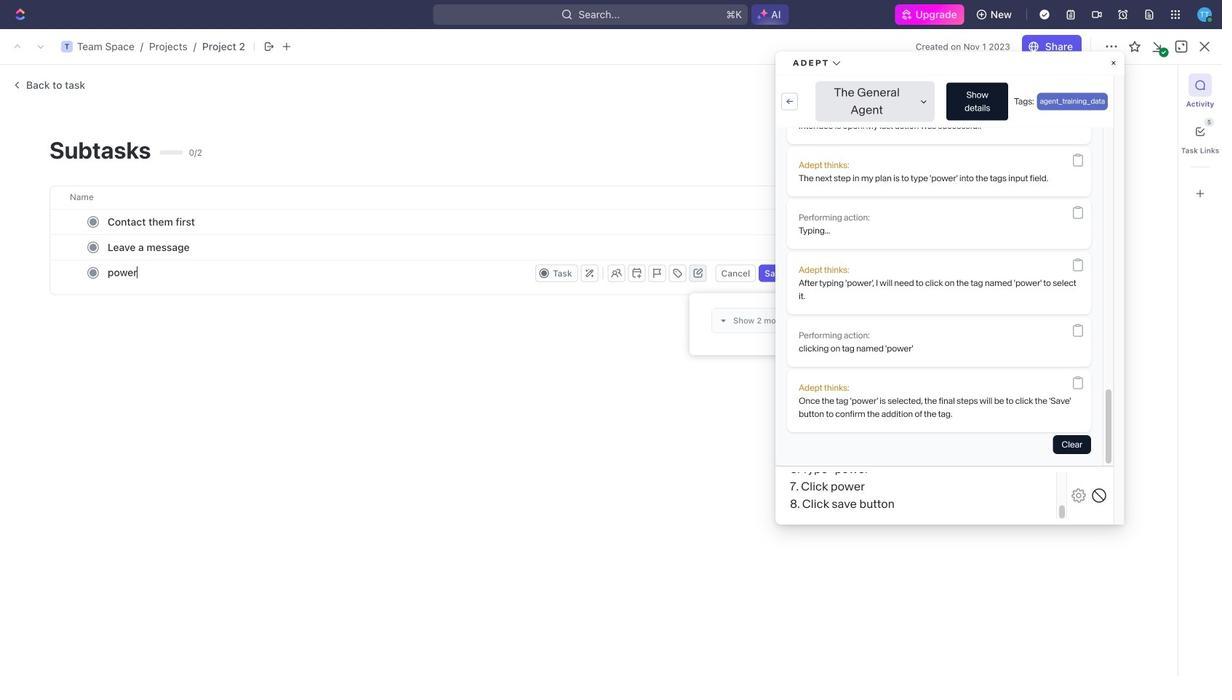 Task type: vqa. For each thing, say whether or not it's contained in the screenshot.
Lists
no



Task type: locate. For each thing, give the bounding box(es) containing it.
0 horizontal spatial team space, , element
[[12, 41, 24, 52]]

1 horizontal spatial team space, , element
[[61, 41, 73, 52]]

custom fields element
[[712, 308, 1043, 333]]

Search tasks... text field
[[1069, 106, 1214, 128]]

team space, , element
[[12, 41, 24, 52], [61, 41, 73, 52]]

task sidebar navigation tab list
[[1182, 74, 1220, 205]]

Edit task name text field
[[232, 314, 938, 342]]

Task name or type '/' for commands text field
[[108, 261, 533, 284]]



Task type: describe. For each thing, give the bounding box(es) containing it.
1 team space, , element from the left
[[12, 41, 24, 52]]

2 team space, , element from the left
[[61, 41, 73, 52]]



